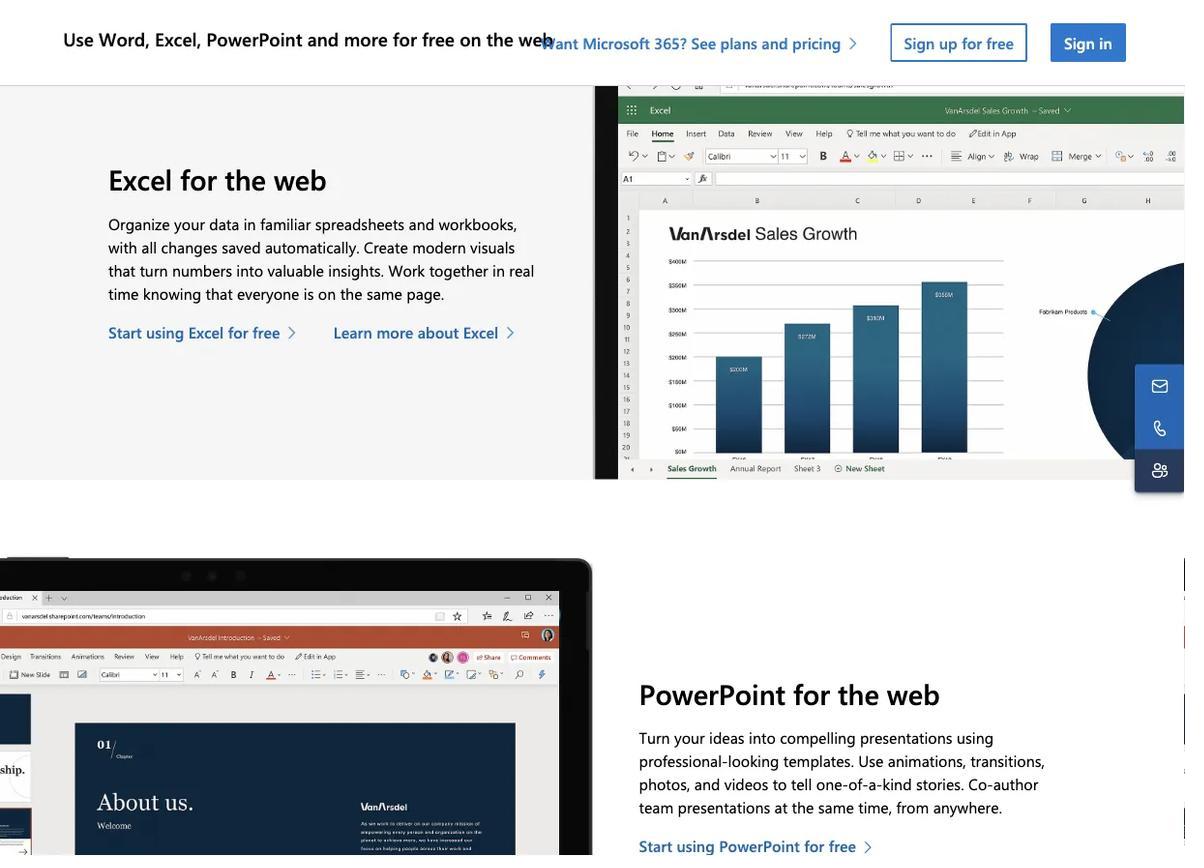Task type: locate. For each thing, give the bounding box(es) containing it.
0 vertical spatial web
[[519, 26, 554, 51]]

sign up for free
[[904, 32, 1014, 53]]

on left want
[[460, 26, 482, 51]]

same down one-
[[819, 798, 855, 818]]

all
[[142, 237, 157, 257]]

web up 'familiar'
[[274, 161, 327, 199]]

0 vertical spatial into
[[236, 260, 263, 281]]

your up professional-
[[675, 728, 705, 749]]

your up changes
[[174, 213, 205, 234]]

on right "is"
[[318, 283, 336, 304]]

2 sign from the left
[[1065, 32, 1095, 53]]

automatically.
[[265, 237, 360, 257]]

insights.
[[328, 260, 384, 281]]

0 vertical spatial same
[[367, 283, 403, 304]]

0 horizontal spatial use
[[63, 26, 94, 51]]

your
[[174, 213, 205, 234], [675, 728, 705, 749]]

sign for sign in
[[1065, 32, 1095, 53]]

1 vertical spatial presentations
[[678, 798, 771, 818]]

a laptop displaying colorful charts and graphs in excel on the web image
[[593, 27, 1186, 480]]

is
[[304, 283, 314, 304]]

the down insights.
[[340, 283, 362, 304]]

powerpoint
[[206, 26, 303, 51], [639, 675, 786, 713]]

want microsoft 365? see plans and pricing link
[[541, 32, 868, 53]]

visuals
[[471, 237, 515, 257]]

0 horizontal spatial powerpoint
[[206, 26, 303, 51]]

0 vertical spatial use
[[63, 26, 94, 51]]

0 horizontal spatial sign
[[904, 32, 935, 53]]

the right at
[[792, 798, 814, 818]]

excel right about
[[463, 322, 499, 343]]

the
[[487, 26, 514, 51], [225, 161, 266, 199], [340, 283, 362, 304], [838, 675, 880, 713], [792, 798, 814, 818]]

same down work
[[367, 283, 403, 304]]

sign in link
[[1051, 23, 1126, 62]]

in
[[1100, 32, 1113, 53], [244, 213, 256, 234], [493, 260, 505, 281]]

0 horizontal spatial on
[[318, 283, 336, 304]]

1 vertical spatial into
[[749, 728, 776, 749]]

learn more about excel link
[[334, 321, 525, 344]]

1 vertical spatial using
[[957, 728, 994, 749]]

0 vertical spatial more
[[344, 26, 388, 51]]

1 horizontal spatial on
[[460, 26, 482, 51]]

more
[[344, 26, 388, 51], [377, 322, 414, 343]]

microsoft
[[583, 32, 650, 53]]

start using excel for free link
[[108, 321, 306, 344]]

0 vertical spatial that
[[108, 260, 136, 281]]

1 vertical spatial on
[[318, 283, 336, 304]]

presentations up animations, at bottom
[[860, 728, 953, 749]]

0 horizontal spatial using
[[146, 322, 184, 343]]

1 horizontal spatial web
[[519, 26, 554, 51]]

start
[[108, 322, 142, 343]]

workbooks,
[[439, 213, 517, 234]]

web up animations, at bottom
[[887, 675, 940, 713]]

sign
[[904, 32, 935, 53], [1065, 32, 1095, 53]]

everyone
[[237, 283, 299, 304]]

2 horizontal spatial in
[[1100, 32, 1113, 53]]

powerpoint up the ideas
[[639, 675, 786, 713]]

0 horizontal spatial excel
[[108, 161, 172, 199]]

web left microsoft
[[519, 26, 554, 51]]

1 sign from the left
[[904, 32, 935, 53]]

use word, excel, powerpoint and more for free on the web
[[63, 26, 554, 51]]

1 horizontal spatial that
[[206, 283, 233, 304]]

1 horizontal spatial powerpoint
[[639, 675, 786, 713]]

templates.
[[784, 751, 855, 772]]

2 horizontal spatial web
[[887, 675, 940, 713]]

on
[[460, 26, 482, 51], [318, 283, 336, 304]]

same inside organize your data in familiar spreadsheets and workbooks, with all changes saved automatically. create modern visuals that turn numbers into valuable insights. work together in real time knowing that everyone is on the same page.
[[367, 283, 403, 304]]

with
[[108, 237, 137, 257]]

365?
[[655, 32, 687, 53]]

1 horizontal spatial same
[[819, 798, 855, 818]]

1 horizontal spatial sign
[[1065, 32, 1095, 53]]

2 vertical spatial web
[[887, 675, 940, 713]]

0 horizontal spatial that
[[108, 260, 136, 281]]

use up a-
[[859, 751, 884, 772]]

that down the with
[[108, 260, 136, 281]]

web for powerpoint for the web
[[887, 675, 940, 713]]

from
[[897, 798, 929, 818]]

use word, excel, powerpoint and more for free on the web element
[[59, 0, 1138, 85]]

transitions,
[[971, 751, 1045, 772]]

into up looking
[[749, 728, 776, 749]]

into down saved
[[236, 260, 263, 281]]

that down numbers
[[206, 283, 233, 304]]

0 horizontal spatial in
[[244, 213, 256, 234]]

0 horizontal spatial same
[[367, 283, 403, 304]]

into inside turn your ideas into compelling presentations using professional-looking templates. use animations, transitions, photos, and videos to tell one-of-a-kind stories. co-author team presentations at the same time, from anywhere.
[[749, 728, 776, 749]]

photos,
[[639, 774, 690, 795]]

0 horizontal spatial your
[[174, 213, 205, 234]]

1 vertical spatial use
[[859, 751, 884, 772]]

2 horizontal spatial excel
[[463, 322, 499, 343]]

0 vertical spatial presentations
[[860, 728, 953, 749]]

1 horizontal spatial using
[[957, 728, 994, 749]]

to
[[773, 774, 787, 795]]

free
[[422, 26, 455, 51], [987, 32, 1014, 53], [253, 322, 280, 343]]

your for excel
[[174, 213, 205, 234]]

and
[[308, 26, 339, 51], [762, 32, 789, 53], [409, 213, 435, 234], [695, 774, 720, 795]]

author
[[994, 774, 1039, 795]]

using up transitions,
[[957, 728, 994, 749]]

presentations
[[860, 728, 953, 749], [678, 798, 771, 818]]

1 vertical spatial same
[[819, 798, 855, 818]]

excel down knowing
[[188, 322, 224, 343]]

spreadsheets
[[315, 213, 405, 234]]

1 vertical spatial web
[[274, 161, 327, 199]]

use inside turn your ideas into compelling presentations using professional-looking templates. use animations, transitions, photos, and videos to tell one-of-a-kind stories. co-author team presentations at the same time, from anywhere.
[[859, 751, 884, 772]]

0 horizontal spatial into
[[236, 260, 263, 281]]

same
[[367, 283, 403, 304], [819, 798, 855, 818]]

kind
[[883, 774, 912, 795]]

web
[[519, 26, 554, 51], [274, 161, 327, 199], [887, 675, 940, 713]]

1 horizontal spatial use
[[859, 751, 884, 772]]

your inside organize your data in familiar spreadsheets and workbooks, with all changes saved automatically. create modern visuals that turn numbers into valuable insights. work together in real time knowing that everyone is on the same page.
[[174, 213, 205, 234]]

time
[[108, 283, 139, 304]]

modern
[[412, 237, 466, 257]]

turn
[[140, 260, 168, 281]]

your inside turn your ideas into compelling presentations using professional-looking templates. use animations, transitions, photos, and videos to tell one-of-a-kind stories. co-author team presentations at the same time, from anywhere.
[[675, 728, 705, 749]]

1 vertical spatial that
[[206, 283, 233, 304]]

powerpoint right excel, on the top of the page
[[206, 26, 303, 51]]

excel
[[108, 161, 172, 199], [188, 322, 224, 343], [463, 322, 499, 343]]

use left word, at the top of page
[[63, 26, 94, 51]]

and inside turn your ideas into compelling presentations using professional-looking templates. use animations, transitions, photos, and videos to tell one-of-a-kind stories. co-author team presentations at the same time, from anywhere.
[[695, 774, 720, 795]]

presentations down videos
[[678, 798, 771, 818]]

0 vertical spatial your
[[174, 213, 205, 234]]

using
[[146, 322, 184, 343], [957, 728, 994, 749]]

a-
[[869, 774, 883, 795]]

that
[[108, 260, 136, 281], [206, 283, 233, 304]]

excel up organize
[[108, 161, 172, 199]]

compelling
[[780, 728, 856, 749]]

using down knowing
[[146, 322, 184, 343]]

into
[[236, 260, 263, 281], [749, 728, 776, 749]]

2 horizontal spatial free
[[987, 32, 1014, 53]]

organize your data in familiar spreadsheets and workbooks, with all changes saved automatically. create modern visuals that turn numbers into valuable insights. work together in real time knowing that everyone is on the same page.
[[108, 213, 535, 304]]

same inside turn your ideas into compelling presentations using professional-looking templates. use animations, transitions, photos, and videos to tell one-of-a-kind stories. co-author team presentations at the same time, from anywhere.
[[819, 798, 855, 818]]

for
[[393, 26, 417, 51], [962, 32, 983, 53], [180, 161, 217, 199], [228, 322, 248, 343], [794, 675, 831, 713]]

tell
[[792, 774, 812, 795]]

sign in
[[1065, 32, 1113, 53]]

1 horizontal spatial in
[[493, 260, 505, 281]]

use
[[63, 26, 94, 51], [859, 751, 884, 772]]

page.
[[407, 283, 444, 304]]

0 horizontal spatial web
[[274, 161, 327, 199]]

1 vertical spatial your
[[675, 728, 705, 749]]

the left want
[[487, 26, 514, 51]]

turn your ideas into compelling presentations using professional-looking templates. use animations, transitions, photos, and videos to tell one-of-a-kind stories. co-author team presentations at the same time, from anywhere.
[[639, 728, 1045, 818]]

0 vertical spatial on
[[460, 26, 482, 51]]

1 horizontal spatial presentations
[[860, 728, 953, 749]]

into inside organize your data in familiar spreadsheets and workbooks, with all changes saved automatically. create modern visuals that turn numbers into valuable insights. work together in real time knowing that everyone is on the same page.
[[236, 260, 263, 281]]

on inside organize your data in familiar spreadsheets and workbooks, with all changes saved automatically. create modern visuals that turn numbers into valuable insights. work together in real time knowing that everyone is on the same page.
[[318, 283, 336, 304]]

1 horizontal spatial into
[[749, 728, 776, 749]]

1 horizontal spatial your
[[675, 728, 705, 749]]



Task type: vqa. For each thing, say whether or not it's contained in the screenshot.
in to the right
yes



Task type: describe. For each thing, give the bounding box(es) containing it.
sign up for free link
[[891, 23, 1028, 62]]

want microsoft 365? see plans and pricing
[[541, 32, 842, 53]]

of-
[[849, 774, 869, 795]]

ideas
[[710, 728, 745, 749]]

sign for sign up for free
[[904, 32, 935, 53]]

0 horizontal spatial free
[[253, 322, 280, 343]]

animations,
[[888, 751, 967, 772]]

2 vertical spatial in
[[493, 260, 505, 281]]

the up compelling
[[838, 675, 880, 713]]

1 vertical spatial more
[[377, 322, 414, 343]]

excel,
[[155, 26, 201, 51]]

together
[[429, 260, 488, 281]]

0 horizontal spatial presentations
[[678, 798, 771, 818]]

work
[[389, 260, 425, 281]]

videos
[[725, 774, 769, 795]]

looking
[[728, 751, 780, 772]]

a surface tablet displaying a presentation in powerpoint on the web image
[[0, 557, 593, 857]]

time,
[[859, 798, 893, 818]]

learn
[[334, 322, 372, 343]]

professional-
[[639, 751, 728, 772]]

0 vertical spatial using
[[146, 322, 184, 343]]

the inside organize your data in familiar spreadsheets and workbooks, with all changes saved automatically. create modern visuals that turn numbers into valuable insights. work together in real time knowing that everyone is on the same page.
[[340, 283, 362, 304]]

about
[[418, 322, 459, 343]]

1 vertical spatial in
[[244, 213, 256, 234]]

1 vertical spatial powerpoint
[[639, 675, 786, 713]]

the inside turn your ideas into compelling presentations using professional-looking templates. use animations, transitions, photos, and videos to tell one-of-a-kind stories. co-author team presentations at the same time, from anywhere.
[[792, 798, 814, 818]]

0 vertical spatial in
[[1100, 32, 1113, 53]]

anywhere.
[[934, 798, 1003, 818]]

data
[[209, 213, 239, 234]]

team
[[639, 798, 674, 818]]

knowing
[[143, 283, 201, 304]]

and inside organize your data in familiar spreadsheets and workbooks, with all changes saved automatically. create modern visuals that turn numbers into valuable insights. work together in real time knowing that everyone is on the same page.
[[409, 213, 435, 234]]

at
[[775, 798, 788, 818]]

see
[[692, 32, 716, 53]]

co-
[[969, 774, 994, 795]]

1 horizontal spatial free
[[422, 26, 455, 51]]

powerpoint for the web
[[639, 675, 940, 713]]

numbers
[[172, 260, 232, 281]]

start using excel for free
[[108, 322, 280, 343]]

your for powerpoint
[[675, 728, 705, 749]]

saved
[[222, 237, 261, 257]]

web for excel for the web
[[274, 161, 327, 199]]

organize
[[108, 213, 170, 234]]

changes
[[161, 237, 218, 257]]

pricing
[[793, 32, 842, 53]]

turn
[[639, 728, 670, 749]]

valuable
[[268, 260, 324, 281]]

1 horizontal spatial excel
[[188, 322, 224, 343]]

learn more about excel
[[334, 322, 499, 343]]

one-
[[817, 774, 849, 795]]

create
[[364, 237, 408, 257]]

plans
[[721, 32, 758, 53]]

real
[[509, 260, 535, 281]]

excel for the web
[[108, 161, 327, 199]]

stories.
[[917, 774, 965, 795]]

0 vertical spatial powerpoint
[[206, 26, 303, 51]]

familiar
[[260, 213, 311, 234]]

up
[[940, 32, 958, 53]]

the up data
[[225, 161, 266, 199]]

word,
[[99, 26, 150, 51]]

want
[[541, 32, 579, 53]]

using inside turn your ideas into compelling presentations using professional-looking templates. use animations, transitions, photos, and videos to tell one-of-a-kind stories. co-author team presentations at the same time, from anywhere.
[[957, 728, 994, 749]]



